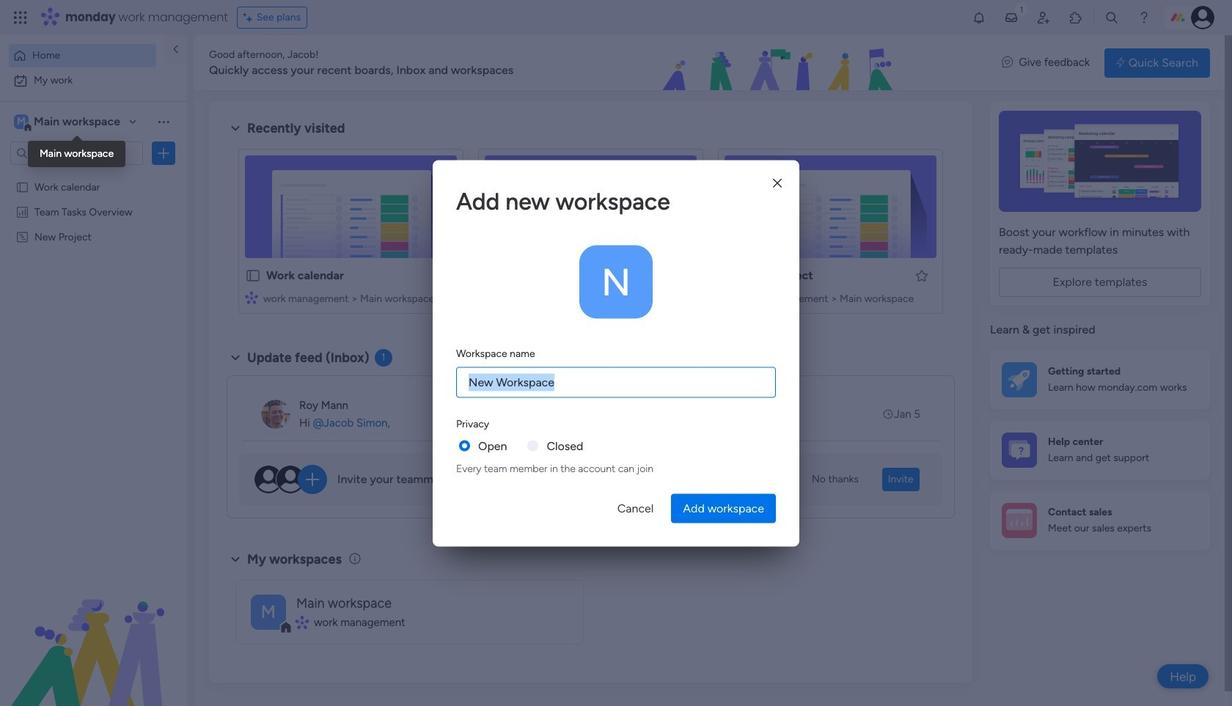 Task type: describe. For each thing, give the bounding box(es) containing it.
contact sales element
[[990, 491, 1210, 550]]

jacob simon image
[[1191, 6, 1215, 29]]

2 vertical spatial option
[[0, 173, 187, 176]]

monday marketplace image
[[1069, 10, 1083, 25]]

2 heading from the top
[[456, 345, 535, 361]]

3 heading from the top
[[456, 416, 489, 431]]

v2 user feedback image
[[1002, 54, 1013, 71]]

workspace selection element
[[14, 113, 123, 132]]

0 vertical spatial public board image
[[15, 180, 29, 194]]

Choose a name for your workspace field
[[456, 367, 776, 398]]

close update feed (inbox) image
[[227, 349, 244, 367]]

1 horizontal spatial public board image
[[245, 268, 261, 284]]

1 heading from the top
[[456, 183, 776, 219]]

0 vertical spatial option
[[9, 44, 156, 67]]

0 horizontal spatial lottie animation element
[[0, 558, 187, 706]]

1 vertical spatial option
[[9, 69, 178, 92]]

help image
[[1137, 10, 1152, 25]]

public dashboard image
[[15, 205, 29, 219]]

component image
[[296, 616, 309, 629]]

select product image
[[13, 10, 28, 25]]

close recently visited image
[[227, 120, 244, 137]]

0 vertical spatial lottie animation element
[[575, 35, 987, 91]]

close my workspaces image
[[227, 551, 244, 568]]



Task type: locate. For each thing, give the bounding box(es) containing it.
workspace image
[[579, 245, 653, 318], [251, 595, 286, 630]]

lottie animation image
[[575, 35, 987, 91], [0, 558, 187, 706]]

see plans image
[[243, 10, 257, 26]]

0 horizontal spatial lottie animation image
[[0, 558, 187, 706]]

update feed image
[[1004, 10, 1019, 25]]

1 horizontal spatial lottie animation element
[[575, 35, 987, 91]]

1 element
[[375, 349, 392, 367]]

1 horizontal spatial lottie animation image
[[575, 35, 987, 91]]

1 vertical spatial workspace image
[[251, 595, 286, 630]]

1 vertical spatial lottie animation element
[[0, 558, 187, 706]]

1 image
[[1015, 1, 1028, 17]]

0 vertical spatial heading
[[456, 183, 776, 219]]

close image
[[773, 178, 782, 189]]

1 vertical spatial heading
[[456, 345, 535, 361]]

0 vertical spatial workspace image
[[579, 245, 653, 318]]

0 horizontal spatial workspace image
[[251, 595, 286, 630]]

search everything image
[[1105, 10, 1119, 25]]

add to favorites image
[[915, 268, 929, 283]]

invite members image
[[1036, 10, 1051, 25]]

option
[[9, 44, 156, 67], [9, 69, 178, 92], [0, 173, 187, 176]]

v2 bolt switch image
[[1117, 55, 1125, 71]]

heading
[[456, 183, 776, 219], [456, 345, 535, 361], [456, 416, 489, 431]]

public board image up public dashboard image
[[15, 180, 29, 194]]

public board image
[[15, 180, 29, 194], [245, 268, 261, 284]]

notifications image
[[972, 10, 987, 25]]

public board image up component icon
[[245, 268, 261, 284]]

getting started element
[[990, 350, 1210, 409]]

Search in workspace field
[[31, 145, 122, 162]]

roy mann image
[[261, 400, 290, 429]]

workspace image
[[14, 114, 29, 130]]

2 vertical spatial heading
[[456, 416, 489, 431]]

help center element
[[990, 421, 1210, 479]]

1 horizontal spatial workspace image
[[579, 245, 653, 318]]

1 vertical spatial public board image
[[245, 268, 261, 284]]

templates image image
[[1003, 111, 1197, 212]]

0 horizontal spatial public board image
[[15, 180, 29, 194]]

1 vertical spatial lottie animation image
[[0, 558, 187, 706]]

component image
[[245, 291, 258, 304]]

quick search results list box
[[227, 137, 955, 332]]

list box
[[0, 171, 187, 447]]

0 vertical spatial lottie animation image
[[575, 35, 987, 91]]

lottie animation element
[[575, 35, 987, 91], [0, 558, 187, 706]]



Task type: vqa. For each thing, say whether or not it's contained in the screenshot.
text field
no



